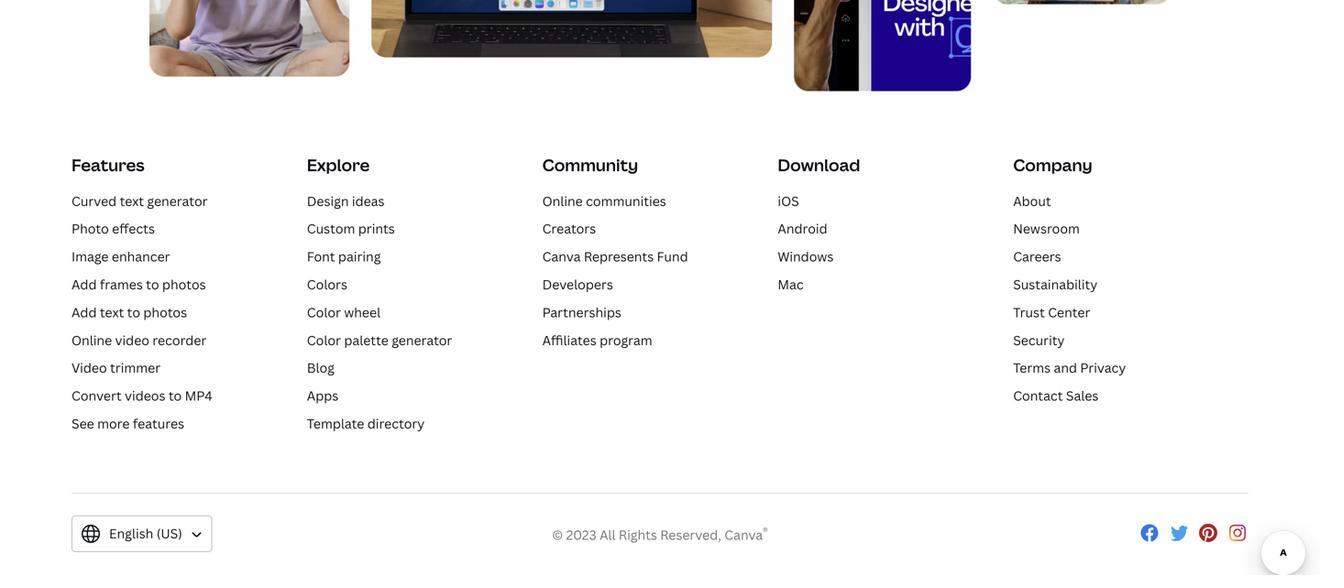 Task type: vqa. For each thing, say whether or not it's contained in the screenshot.
Studies
no



Task type: describe. For each thing, give the bounding box(es) containing it.
color for color wheel
[[307, 304, 341, 321]]

partnerships
[[543, 304, 622, 321]]

color wheel link
[[307, 304, 381, 321]]

explore
[[307, 154, 370, 176]]

communities
[[586, 192, 667, 210]]

english
[[109, 526, 153, 543]]

canva represents fund
[[543, 248, 688, 266]]

about link
[[1014, 192, 1052, 210]]

video trimmer
[[72, 360, 161, 377]]

video
[[115, 332, 149, 349]]

trimmer
[[110, 360, 161, 377]]

features
[[133, 415, 184, 433]]

to for text
[[127, 304, 140, 321]]

photos for add frames to photos
[[162, 276, 206, 293]]

terms and privacy
[[1014, 360, 1126, 377]]

photo effects link
[[72, 220, 155, 238]]

generator for color palette generator
[[392, 332, 452, 349]]

convert videos to mp4 link
[[72, 388, 213, 405]]

creators
[[543, 220, 596, 238]]

image
[[72, 248, 109, 266]]

see more features
[[72, 415, 184, 433]]

generator for curved text generator
[[147, 192, 208, 210]]

partnerships link
[[543, 304, 622, 321]]

rights
[[619, 527, 657, 544]]

convert videos to mp4
[[72, 388, 213, 405]]

careers link
[[1014, 248, 1062, 266]]

online for online communities
[[543, 192, 583, 210]]

text for curved
[[120, 192, 144, 210]]

download
[[778, 154, 861, 176]]

ios
[[778, 192, 799, 210]]

contact sales
[[1014, 388, 1099, 405]]

design ideas
[[307, 192, 385, 210]]

template directory link
[[307, 415, 425, 433]]

0 horizontal spatial canva
[[543, 248, 581, 266]]

careers
[[1014, 248, 1062, 266]]

font pairing
[[307, 248, 381, 266]]

mp4
[[185, 388, 213, 405]]

add for add frames to photos
[[72, 276, 97, 293]]

®
[[763, 524, 768, 539]]

image enhancer link
[[72, 248, 170, 266]]

prints
[[358, 220, 395, 238]]

design
[[307, 192, 349, 210]]

recorder
[[153, 332, 207, 349]]

represents
[[584, 248, 654, 266]]

ideas
[[352, 192, 385, 210]]

all
[[600, 527, 616, 544]]

curved
[[72, 192, 117, 210]]

English (US) button
[[72, 516, 213, 553]]

company
[[1014, 154, 1093, 176]]

design ideas link
[[307, 192, 385, 210]]

terms and privacy link
[[1014, 360, 1126, 377]]

about
[[1014, 192, 1052, 210]]

canva desktop app for mac image
[[149, 0, 1171, 91]]

font pairing link
[[307, 248, 381, 266]]

and
[[1054, 360, 1078, 377]]

video trimmer link
[[72, 360, 161, 377]]

trust center link
[[1014, 304, 1091, 321]]

photo effects
[[72, 220, 155, 238]]

online communities link
[[543, 192, 667, 210]]

sustainability
[[1014, 276, 1098, 293]]

image enhancer
[[72, 248, 170, 266]]

contact
[[1014, 388, 1063, 405]]

blog link
[[307, 360, 335, 377]]

sales
[[1066, 388, 1099, 405]]

ios link
[[778, 192, 799, 210]]

color for color palette generator
[[307, 332, 341, 349]]

english (us)
[[109, 526, 182, 543]]

effects
[[112, 220, 155, 238]]

videos
[[125, 388, 165, 405]]

custom
[[307, 220, 355, 238]]

features
[[72, 154, 145, 176]]

photos for add text to photos
[[143, 304, 187, 321]]

canva inside © 2023 all rights reserved, canva ®
[[725, 527, 763, 544]]

color palette generator
[[307, 332, 452, 349]]



Task type: locate. For each thing, give the bounding box(es) containing it.
1 add from the top
[[72, 276, 97, 293]]

affiliates program
[[543, 332, 653, 349]]

text
[[120, 192, 144, 210], [100, 304, 124, 321]]

curved text generator link
[[72, 192, 208, 210]]

developers link
[[543, 276, 613, 293]]

0 vertical spatial color
[[307, 304, 341, 321]]

add frames to photos
[[72, 276, 206, 293]]

add frames to photos link
[[72, 276, 206, 293]]

color up blog link
[[307, 332, 341, 349]]

curved text generator
[[72, 192, 208, 210]]

affiliates
[[543, 332, 597, 349]]

template
[[307, 415, 364, 433]]

online communities
[[543, 192, 667, 210]]

contact sales link
[[1014, 388, 1099, 405]]

more
[[97, 415, 130, 433]]

to left mp4
[[169, 388, 182, 405]]

1 vertical spatial photos
[[143, 304, 187, 321]]

fund
[[657, 248, 688, 266]]

add text to photos link
[[72, 304, 187, 321]]

0 vertical spatial canva
[[543, 248, 581, 266]]

2 vertical spatial to
[[169, 388, 182, 405]]

color wheel
[[307, 304, 381, 321]]

1 vertical spatial add
[[72, 304, 97, 321]]

security link
[[1014, 332, 1065, 349]]

convert
[[72, 388, 122, 405]]

1 color from the top
[[307, 304, 341, 321]]

android
[[778, 220, 828, 238]]

text for add
[[100, 304, 124, 321]]

canva down "creators" link at the top left of the page
[[543, 248, 581, 266]]

0 horizontal spatial generator
[[147, 192, 208, 210]]

1 vertical spatial generator
[[392, 332, 452, 349]]

text down frames in the left of the page
[[100, 304, 124, 321]]

video
[[72, 360, 107, 377]]

apps link
[[307, 388, 339, 405]]

newsroom
[[1014, 220, 1080, 238]]

online
[[543, 192, 583, 210], [72, 332, 112, 349]]

(us)
[[157, 526, 182, 543]]

enhancer
[[112, 248, 170, 266]]

reserved,
[[661, 527, 722, 544]]

0 vertical spatial online
[[543, 192, 583, 210]]

custom prints link
[[307, 220, 395, 238]]

security
[[1014, 332, 1065, 349]]

affiliates program link
[[543, 332, 653, 349]]

online video recorder
[[72, 332, 207, 349]]

windows
[[778, 248, 834, 266]]

1 vertical spatial color
[[307, 332, 341, 349]]

add up video
[[72, 304, 97, 321]]

1 horizontal spatial online
[[543, 192, 583, 210]]

online up video
[[72, 332, 112, 349]]

2 horizontal spatial to
[[169, 388, 182, 405]]

font
[[307, 248, 335, 266]]

add down the image on the top of page
[[72, 276, 97, 293]]

photo
[[72, 220, 109, 238]]

1 horizontal spatial canva
[[725, 527, 763, 544]]

mac link
[[778, 276, 804, 293]]

online for online video recorder
[[72, 332, 112, 349]]

trust
[[1014, 304, 1045, 321]]

add
[[72, 276, 97, 293], [72, 304, 97, 321]]

0 horizontal spatial online
[[72, 332, 112, 349]]

to up video
[[127, 304, 140, 321]]

developers
[[543, 276, 613, 293]]

1 vertical spatial to
[[127, 304, 140, 321]]

mac
[[778, 276, 804, 293]]

newsroom link
[[1014, 220, 1080, 238]]

community
[[543, 154, 638, 176]]

0 vertical spatial generator
[[147, 192, 208, 210]]

add for add text to photos
[[72, 304, 97, 321]]

color palette generator link
[[307, 332, 452, 349]]

generator right palette
[[392, 332, 452, 349]]

add text to photos
[[72, 304, 187, 321]]

©
[[552, 527, 563, 544]]

1 horizontal spatial to
[[146, 276, 159, 293]]

0 horizontal spatial to
[[127, 304, 140, 321]]

1 horizontal spatial generator
[[392, 332, 452, 349]]

template directory
[[307, 415, 425, 433]]

2 color from the top
[[307, 332, 341, 349]]

0 vertical spatial add
[[72, 276, 97, 293]]

photos down enhancer
[[162, 276, 206, 293]]

frames
[[100, 276, 143, 293]]

0 vertical spatial photos
[[162, 276, 206, 293]]

© 2023 all rights reserved, canva ®
[[552, 524, 768, 544]]

1 vertical spatial text
[[100, 304, 124, 321]]

terms
[[1014, 360, 1051, 377]]

sustainability link
[[1014, 276, 1098, 293]]

canva represents fund link
[[543, 248, 688, 266]]

creators link
[[543, 220, 596, 238]]

see
[[72, 415, 94, 433]]

apps
[[307, 388, 339, 405]]

color
[[307, 304, 341, 321], [307, 332, 341, 349]]

colors
[[307, 276, 347, 293]]

photos up 'recorder' in the left bottom of the page
[[143, 304, 187, 321]]

online up "creators"
[[543, 192, 583, 210]]

program
[[600, 332, 653, 349]]

windows link
[[778, 248, 834, 266]]

to down enhancer
[[146, 276, 159, 293]]

2 add from the top
[[72, 304, 97, 321]]

colors link
[[307, 276, 347, 293]]

0 vertical spatial text
[[120, 192, 144, 210]]

wheel
[[344, 304, 381, 321]]

color down the colors
[[307, 304, 341, 321]]

android link
[[778, 220, 828, 238]]

to
[[146, 276, 159, 293], [127, 304, 140, 321], [169, 388, 182, 405]]

0 vertical spatial to
[[146, 276, 159, 293]]

2023
[[566, 527, 597, 544]]

text up effects
[[120, 192, 144, 210]]

1 vertical spatial canva
[[725, 527, 763, 544]]

palette
[[344, 332, 389, 349]]

to for frames
[[146, 276, 159, 293]]

see more features link
[[72, 415, 184, 433]]

to for videos
[[169, 388, 182, 405]]

generator up effects
[[147, 192, 208, 210]]

canva right "reserved," on the right
[[725, 527, 763, 544]]

privacy
[[1081, 360, 1126, 377]]

1 vertical spatial online
[[72, 332, 112, 349]]



